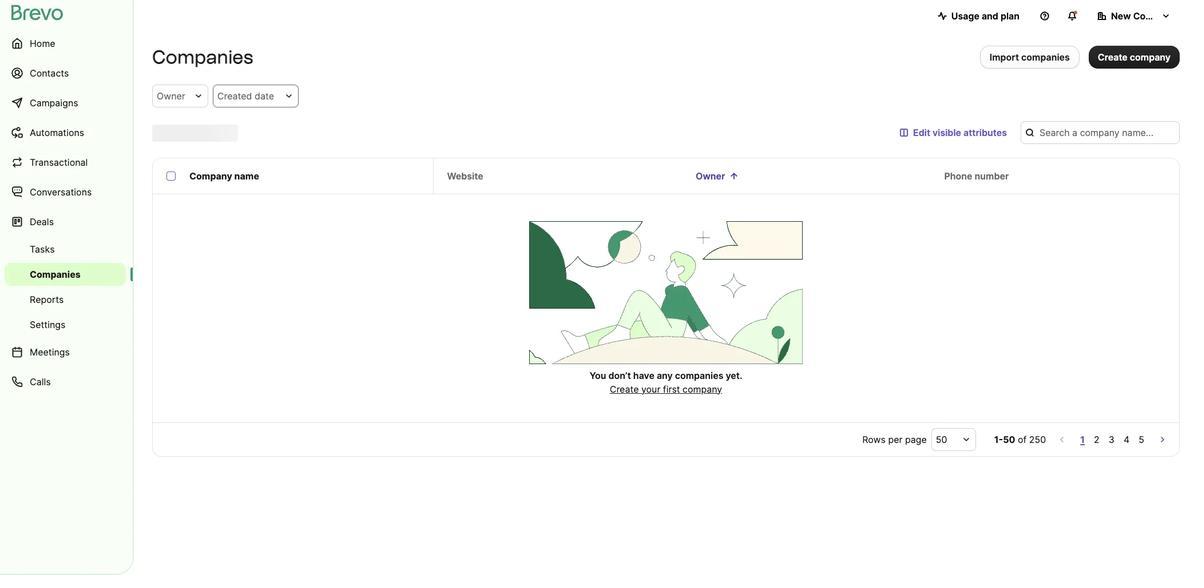 Task type: describe. For each thing, give the bounding box(es) containing it.
company name
[[189, 171, 259, 182]]

conversations link
[[5, 179, 126, 206]]

new company
[[1112, 10, 1176, 22]]

company inside button
[[1130, 52, 1171, 63]]

usage and plan
[[952, 10, 1020, 22]]

companies inside the you don't have any companies yet. create your first company
[[675, 370, 724, 381]]

meetings link
[[5, 339, 126, 366]]

created date button
[[213, 85, 299, 108]]

3 button
[[1107, 432, 1117, 448]]

usage and plan button
[[929, 5, 1029, 27]]

1 horizontal spatial owner
[[696, 171, 725, 182]]

don't
[[609, 370, 631, 381]]

yet.
[[726, 370, 743, 381]]

company inside 'button'
[[1134, 10, 1176, 22]]

3
[[1109, 434, 1115, 446]]

50 inside 50 popup button
[[936, 434, 948, 446]]

create company button
[[1089, 46, 1180, 69]]

reports link
[[5, 288, 126, 311]]

automations link
[[5, 119, 126, 147]]

any
[[657, 370, 673, 381]]

4 button
[[1122, 432, 1132, 448]]

1-50 of 250
[[995, 434, 1046, 446]]

2 button
[[1092, 432, 1102, 448]]

2 50 from the left
[[1003, 434, 1016, 446]]

date
[[255, 90, 274, 102]]

1
[[1081, 434, 1085, 446]]

deals link
[[5, 208, 126, 236]]

campaigns link
[[5, 89, 126, 117]]

created date
[[217, 90, 274, 102]]

5 button
[[1137, 432, 1147, 448]]

edit visible attributes button
[[891, 121, 1017, 144]]

250
[[1030, 434, 1046, 446]]

0 horizontal spatial companies
[[30, 269, 81, 280]]

your
[[642, 384, 661, 395]]

transactional link
[[5, 149, 126, 176]]

0 vertical spatial companies
[[152, 46, 253, 68]]

conversations
[[30, 187, 92, 198]]

1-
[[995, 434, 1003, 446]]

you don't have any companies yet. create your first company
[[590, 370, 743, 395]]

number
[[975, 171, 1009, 182]]

meetings
[[30, 347, 70, 358]]

4
[[1124, 434, 1130, 446]]

page
[[905, 434, 927, 446]]

rows per page
[[863, 434, 927, 446]]

5
[[1139, 434, 1145, 446]]

plan
[[1001, 10, 1020, 22]]

campaigns
[[30, 97, 78, 109]]

2
[[1094, 434, 1100, 446]]

website
[[447, 171, 483, 182]]

new company button
[[1089, 5, 1180, 27]]



Task type: vqa. For each thing, say whether or not it's contained in the screenshot.
Date
yes



Task type: locate. For each thing, give the bounding box(es) containing it.
company
[[1130, 52, 1171, 63], [683, 384, 722, 395]]

settings link
[[5, 314, 126, 337]]

50
[[936, 434, 948, 446], [1003, 434, 1016, 446]]

edit
[[913, 127, 931, 139]]

companies right "import"
[[1022, 52, 1070, 63]]

companies up reports
[[30, 269, 81, 280]]

transactional
[[30, 157, 88, 168]]

tasks link
[[5, 238, 126, 261]]

create company
[[1098, 52, 1171, 63]]

create
[[1098, 52, 1128, 63], [610, 384, 639, 395]]

of
[[1018, 434, 1027, 446]]

0 vertical spatial company
[[1130, 52, 1171, 63]]

created
[[217, 90, 252, 102]]

contacts link
[[5, 60, 126, 87]]

0 horizontal spatial 50
[[936, 434, 948, 446]]

and
[[982, 10, 999, 22]]

0 horizontal spatial owner
[[157, 90, 185, 102]]

companies inside "import companies" button
[[1022, 52, 1070, 63]]

1 vertical spatial companies
[[30, 269, 81, 280]]

50 button
[[932, 429, 976, 452]]

0 vertical spatial companies
[[1022, 52, 1070, 63]]

deals
[[30, 216, 54, 228]]

import companies button
[[980, 46, 1080, 69]]

owner button
[[152, 85, 208, 108]]

0 horizontal spatial company
[[189, 171, 232, 182]]

usage
[[952, 10, 980, 22]]

1 horizontal spatial companies
[[1022, 52, 1070, 63]]

calls
[[30, 377, 51, 388]]

attributes
[[964, 127, 1007, 139]]

create inside the you don't have any companies yet. create your first company
[[610, 384, 639, 395]]

import
[[990, 52, 1019, 63]]

automations
[[30, 127, 84, 139]]

1 horizontal spatial company
[[1130, 52, 1171, 63]]

company down new company
[[1130, 52, 1171, 63]]

owner
[[157, 90, 185, 102], [696, 171, 725, 182]]

0 horizontal spatial company
[[683, 384, 722, 395]]

calls link
[[5, 369, 126, 396]]

0 vertical spatial create
[[1098, 52, 1128, 63]]

company right new
[[1134, 10, 1176, 22]]

Search a company name... search field
[[1021, 121, 1180, 144]]

new
[[1112, 10, 1131, 22]]

0 horizontal spatial companies
[[675, 370, 724, 381]]

edit visible attributes
[[913, 127, 1007, 139]]

home
[[30, 38, 55, 49]]

create inside button
[[1098, 52, 1128, 63]]

create down don't
[[610, 384, 639, 395]]

company inside the you don't have any companies yet. create your first company
[[683, 384, 722, 395]]

rows
[[863, 434, 886, 446]]

name
[[234, 171, 259, 182]]

owner inside popup button
[[157, 90, 185, 102]]

1 50 from the left
[[936, 434, 948, 446]]

1 vertical spatial companies
[[675, 370, 724, 381]]

per
[[889, 434, 903, 446]]

1 vertical spatial company
[[189, 171, 232, 182]]

1 button
[[1078, 432, 1088, 448]]

0 vertical spatial owner
[[157, 90, 185, 102]]

contacts
[[30, 68, 69, 79]]

settings
[[30, 319, 66, 331]]

1 horizontal spatial companies
[[152, 46, 253, 68]]

company left name
[[189, 171, 232, 182]]

companies
[[1022, 52, 1070, 63], [675, 370, 724, 381]]

first
[[663, 384, 680, 395]]

50 right "page" at the bottom
[[936, 434, 948, 446]]

phone number
[[945, 171, 1009, 182]]

1 horizontal spatial create
[[1098, 52, 1128, 63]]

visible
[[933, 127, 962, 139]]

home link
[[5, 30, 126, 57]]

you
[[590, 370, 606, 381]]

0 vertical spatial company
[[1134, 10, 1176, 22]]

1 vertical spatial owner
[[696, 171, 725, 182]]

50 left of
[[1003, 434, 1016, 446]]

company
[[1134, 10, 1176, 22], [189, 171, 232, 182]]

companies up owner popup button
[[152, 46, 253, 68]]

companies link
[[5, 263, 126, 286]]

1 horizontal spatial company
[[1134, 10, 1176, 22]]

1 horizontal spatial 50
[[1003, 434, 1016, 446]]

companies
[[152, 46, 253, 68], [30, 269, 81, 280]]

companies up first
[[675, 370, 724, 381]]

import companies
[[990, 52, 1070, 63]]

reports
[[30, 294, 64, 306]]

tasks
[[30, 244, 55, 255]]

0 horizontal spatial create
[[610, 384, 639, 395]]

1 vertical spatial create
[[610, 384, 639, 395]]

1 vertical spatial company
[[683, 384, 722, 395]]

have
[[634, 370, 655, 381]]

up image
[[730, 172, 739, 181]]

company right first
[[683, 384, 722, 395]]

phone
[[945, 171, 973, 182]]

create down new
[[1098, 52, 1128, 63]]



